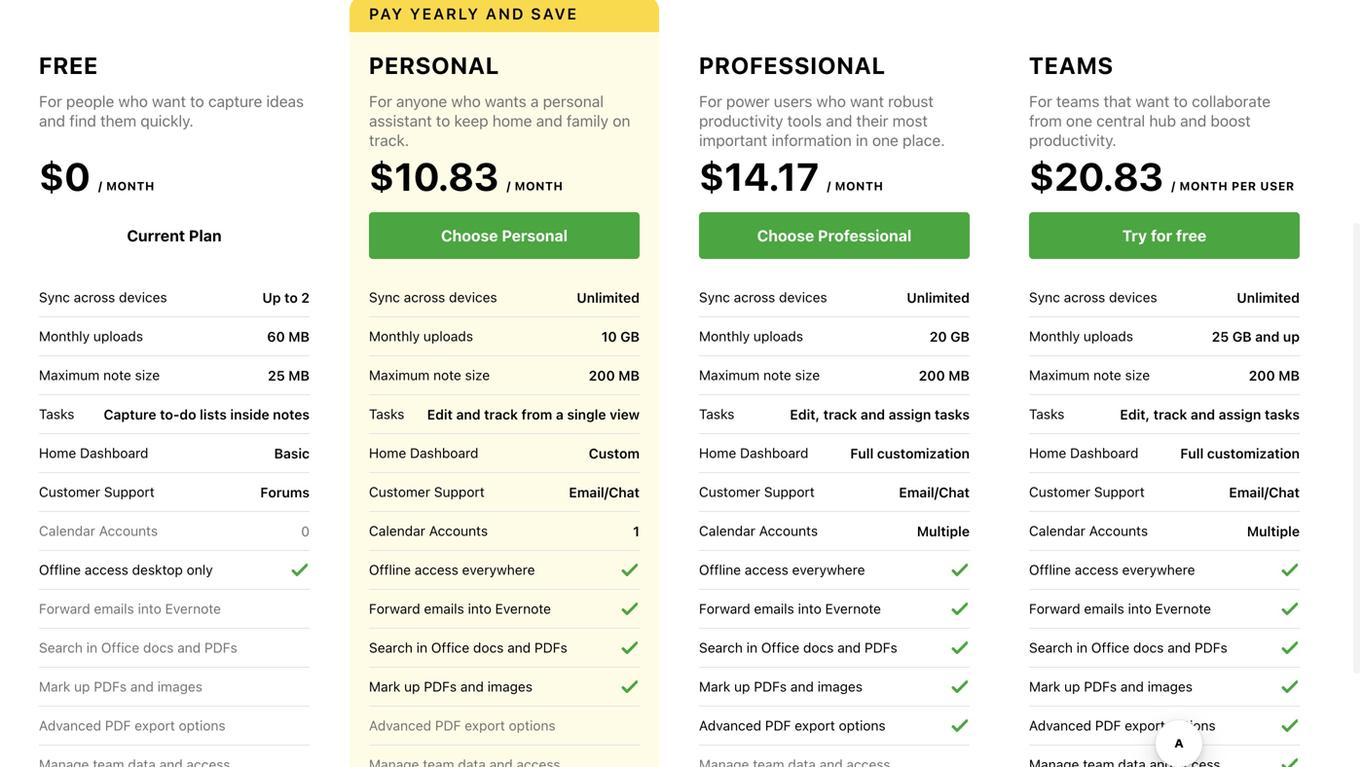 Task type: describe. For each thing, give the bounding box(es) containing it.
1 into from the left
[[138, 601, 161, 617]]

mark up pdfs and images for 25
[[1029, 679, 1193, 695]]

edit
[[427, 406, 453, 422]]

dashboard for 25 gb and up
[[1070, 445, 1139, 461]]

want for free
[[152, 92, 186, 111]]

in for 25 gb and up
[[1077, 640, 1088, 656]]

search for 10 gb
[[369, 640, 413, 656]]

1 office from the left
[[101, 640, 139, 656]]

calendar accounts for 60 mb
[[39, 523, 158, 539]]

across for 20
[[734, 289, 775, 305]]

information
[[772, 131, 852, 149]]

1 emails from the left
[[94, 601, 134, 617]]

edit, for 20 gb
[[790, 406, 820, 422]]

productivity.
[[1029, 131, 1117, 149]]

search in office docs and pdfs for 25 gb and up
[[1029, 640, 1228, 656]]

$14.17 / month
[[699, 153, 884, 199]]

monthly uploads for 25 gb and up
[[1029, 328, 1133, 344]]

200 mb for 25 gb and up
[[1249, 367, 1300, 383]]

mark up pdfs and images for 20
[[699, 679, 863, 695]]

maximum for 25 gb and up
[[1029, 367, 1090, 383]]

and inside for power users who want robust productivity tools and their most important information in one place.
[[826, 111, 852, 130]]

pay
[[369, 4, 404, 23]]

want for teams
[[1136, 92, 1170, 111]]

docs for 25 gb and up
[[1133, 640, 1164, 656]]

evernote for 10 gb
[[495, 601, 551, 617]]

office for 20 gb
[[761, 640, 800, 656]]

1 mark from the left
[[39, 679, 70, 695]]

devices for 60 mb
[[119, 289, 167, 305]]

forward for 25 gb and up
[[1029, 601, 1080, 617]]

monthly for 25 gb and up
[[1029, 328, 1080, 344]]

forward emails into evernote for 25 gb and up
[[1029, 601, 1211, 617]]

tools
[[787, 111, 822, 130]]

images for 25 gb and up
[[1148, 679, 1193, 695]]

mark up pdfs and images for 10
[[369, 679, 533, 695]]

plan
[[189, 226, 222, 245]]

20 gb
[[930, 328, 970, 344]]

month for $10.83
[[515, 179, 563, 193]]

inside
[[230, 406, 269, 422]]

on
[[613, 111, 630, 130]]

free
[[1176, 226, 1207, 245]]

pay yearly and save
[[369, 4, 578, 23]]

mb right "60" in the top left of the page
[[288, 328, 310, 344]]

that
[[1104, 92, 1132, 111]]

monthly for 60 mb
[[39, 328, 90, 344]]

power
[[726, 92, 770, 111]]

yearly
[[410, 4, 480, 23]]

access for 20
[[745, 562, 789, 578]]

uploads for 10 gb
[[423, 328, 473, 344]]

devices for 10 gb
[[449, 289, 497, 305]]

choose professional
[[757, 226, 912, 245]]

anyone
[[396, 92, 447, 111]]

forward emails into evernote for 10 gb
[[369, 601, 551, 617]]

size for 60 mb
[[135, 367, 160, 383]]

2 export from the left
[[465, 718, 505, 734]]

uploads for 20 gb
[[753, 328, 803, 344]]

collaborate
[[1192, 92, 1271, 111]]

1 mark up pdfs and images from the left
[[39, 679, 203, 695]]

single
[[567, 406, 606, 422]]

customer for 20 gb
[[699, 484, 760, 500]]

0 horizontal spatial from
[[521, 406, 552, 422]]

up to 2
[[262, 289, 310, 305]]

1 images from the left
[[157, 679, 203, 695]]

family
[[567, 111, 609, 130]]

3 export from the left
[[795, 718, 835, 734]]

their
[[856, 111, 888, 130]]

4 pdf from the left
[[1095, 718, 1121, 734]]

3 advanced from the left
[[699, 718, 761, 734]]

forums
[[260, 484, 310, 500]]

month for $14.17
[[835, 179, 884, 193]]

try
[[1122, 226, 1147, 245]]

try for free button
[[1029, 212, 1300, 259]]

1 options from the left
[[179, 718, 226, 734]]

200 for 25
[[1249, 367, 1275, 383]]

free
[[39, 52, 99, 79]]

gb for 20
[[950, 328, 970, 344]]

tasks for 10
[[369, 406, 404, 422]]

desktop
[[132, 562, 183, 578]]

$0 / month
[[39, 153, 155, 199]]

and
[[486, 4, 525, 23]]

most
[[892, 111, 928, 130]]

personal
[[543, 92, 604, 111]]

emails for 25 gb and up
[[1084, 601, 1124, 617]]

up
[[262, 289, 281, 305]]

users
[[774, 92, 812, 111]]

0
[[301, 523, 310, 539]]

do
[[180, 406, 196, 422]]

1 pdf from the left
[[105, 718, 131, 734]]

offline for 20 gb
[[699, 562, 741, 578]]

month for $0
[[106, 179, 155, 193]]

maximum for 60 mb
[[39, 367, 100, 383]]

who for free
[[118, 92, 148, 111]]

hub
[[1149, 111, 1176, 130]]

sync for 60 mb
[[39, 289, 70, 305]]

professional
[[818, 226, 912, 245]]

assistant
[[369, 111, 432, 130]]

up for 20 gb
[[734, 679, 750, 695]]

view
[[610, 406, 640, 422]]

/ for $0
[[98, 179, 103, 193]]

full customization for 20
[[850, 445, 970, 461]]

home for 60
[[39, 445, 76, 461]]

calendar for 10
[[369, 523, 425, 539]]

size for 10 gb
[[465, 367, 490, 383]]

forward for 20 gb
[[699, 601, 750, 617]]

200 for 10
[[589, 367, 615, 383]]

tasks for 60
[[39, 406, 74, 422]]

professional
[[699, 52, 886, 79]]

important
[[699, 131, 768, 149]]

1 advanced pdf export options from the left
[[39, 718, 226, 734]]

choose personal
[[441, 226, 568, 245]]

dashboard for 60 mb
[[80, 445, 148, 461]]

notes
[[273, 406, 310, 422]]

customer support for 10 gb
[[369, 484, 485, 500]]

in inside for power users who want robust productivity tools and their most important information in one place.
[[856, 131, 868, 149]]

and inside for anyone who wants a personal assistant to keep home and family on track.
[[536, 111, 563, 130]]

4 options from the left
[[1169, 718, 1216, 734]]

for
[[1151, 226, 1172, 245]]

search in office docs and pdfs for 10 gb
[[369, 640, 567, 656]]

2 advanced from the left
[[369, 718, 431, 734]]

$20.83 / month per user
[[1029, 153, 1295, 199]]

4 export from the left
[[1125, 718, 1165, 734]]

1 forward emails into evernote from the left
[[39, 601, 221, 617]]

custom
[[589, 445, 640, 461]]

4 advanced pdf export options from the left
[[1029, 718, 1216, 734]]

maximum note size for 20
[[699, 367, 820, 383]]

per
[[1232, 179, 1257, 193]]

teams
[[1029, 52, 1114, 79]]

support for 20 gb
[[764, 484, 815, 500]]

mb for 25 gb and up
[[1279, 367, 1300, 383]]

home
[[493, 111, 532, 130]]

4 advanced from the left
[[1029, 718, 1092, 734]]

3 pdf from the left
[[765, 718, 791, 734]]

$10.83 / month
[[369, 153, 563, 199]]

across for 25
[[1064, 289, 1105, 305]]

calendar for 25
[[1029, 523, 1086, 539]]

$14.17
[[699, 153, 819, 199]]

up for 10 gb
[[404, 679, 420, 695]]

10 gb
[[601, 328, 640, 344]]

capture
[[208, 92, 262, 111]]

mark for 20
[[699, 679, 731, 695]]

for teams that want to collaborate from one central hub and boost productivity.
[[1029, 92, 1271, 149]]

search in office docs and pdfs for 20 gb
[[699, 640, 898, 656]]

maximum for 10 gb
[[369, 367, 430, 383]]

robust
[[888, 92, 934, 111]]

wants
[[485, 92, 526, 111]]

productivity
[[699, 111, 783, 130]]

personal
[[369, 52, 500, 79]]

find
[[69, 111, 96, 130]]

2 advanced pdf export options from the left
[[369, 718, 556, 734]]

for anyone who wants a personal assistant to keep home and family on track.
[[369, 92, 630, 149]]

current plan button
[[39, 212, 310, 259]]

capture
[[104, 406, 156, 422]]

home for 10
[[369, 445, 406, 461]]

try for free
[[1122, 226, 1207, 245]]

for people who want to capture ideas and find them quickly.
[[39, 92, 304, 130]]

note for 10 gb
[[433, 367, 461, 383]]

1 evernote from the left
[[165, 601, 221, 617]]

to-
[[160, 406, 180, 422]]

1 advanced from the left
[[39, 718, 101, 734]]

maximum for 20 gb
[[699, 367, 760, 383]]

multiple for 20 gb
[[917, 523, 970, 539]]

3 options from the left
[[839, 718, 886, 734]]

customer for 25 gb and up
[[1029, 484, 1091, 500]]

for for teams
[[1029, 92, 1052, 111]]

monthly uploads for 60 mb
[[39, 328, 143, 344]]

multiple for 25 gb and up
[[1247, 523, 1300, 539]]

2 pdf from the left
[[435, 718, 461, 734]]

quickly.
[[141, 111, 194, 130]]

keep
[[454, 111, 488, 130]]

save
[[531, 4, 578, 23]]



Task type: vqa. For each thing, say whether or not it's contained in the screenshot.


Task type: locate. For each thing, give the bounding box(es) containing it.
note for 20 gb
[[763, 367, 791, 383]]

3 support from the left
[[764, 484, 815, 500]]

0 horizontal spatial edit,
[[790, 406, 820, 422]]

access
[[85, 562, 128, 578], [415, 562, 458, 578], [745, 562, 789, 578], [1075, 562, 1119, 578]]

monthly for 20 gb
[[699, 328, 750, 344]]

calendar for 60
[[39, 523, 95, 539]]

track for 20
[[823, 406, 857, 422]]

200 mb down 20 gb
[[919, 367, 970, 383]]

want inside for power users who want robust productivity tools and their most important information in one place.
[[850, 92, 884, 111]]

full customization for 25
[[1180, 445, 1300, 461]]

1 horizontal spatial 200
[[919, 367, 945, 383]]

2 track from the left
[[823, 406, 857, 422]]

25 mb
[[268, 367, 310, 383]]

want inside for teams that want to collaborate from one central hub and boost productivity.
[[1136, 92, 1170, 111]]

uploads for 25 gb and up
[[1084, 328, 1133, 344]]

devices for 20 gb
[[779, 289, 827, 305]]

export
[[135, 718, 175, 734], [465, 718, 505, 734], [795, 718, 835, 734], [1125, 718, 1165, 734]]

/ inside $20.83 / month per user
[[1171, 179, 1176, 193]]

0 horizontal spatial tasks
[[935, 406, 970, 422]]

accounts
[[99, 523, 158, 539], [429, 523, 488, 539], [759, 523, 818, 539], [1089, 523, 1148, 539]]

edit and track from a single view
[[427, 406, 640, 422]]

customer for 60 mb
[[39, 484, 100, 500]]

a for tasks
[[556, 406, 564, 422]]

month up professional
[[835, 179, 884, 193]]

2 customization from the left
[[1207, 445, 1300, 461]]

offline
[[39, 562, 81, 578], [369, 562, 411, 578], [699, 562, 741, 578], [1029, 562, 1071, 578]]

3 mark up pdfs and images from the left
[[699, 679, 863, 695]]

pdfs
[[204, 640, 237, 656], [535, 640, 567, 656], [865, 640, 898, 656], [1195, 640, 1228, 656], [94, 679, 127, 695], [424, 679, 457, 695], [754, 679, 787, 695], [1084, 679, 1117, 695]]

2 calendar from the left
[[369, 523, 425, 539]]

0 vertical spatial from
[[1029, 111, 1062, 130]]

customer support for 25 gb and up
[[1029, 484, 1145, 500]]

to left keep
[[436, 111, 450, 130]]

support for 10 gb
[[434, 484, 485, 500]]

3 mark from the left
[[699, 679, 731, 695]]

1 horizontal spatial email/chat
[[899, 484, 970, 500]]

customer support for 20 gb
[[699, 484, 815, 500]]

0 vertical spatial 25
[[1212, 328, 1229, 344]]

home for 25
[[1029, 445, 1066, 461]]

2 dashboard from the left
[[410, 445, 479, 461]]

2 200 from the left
[[919, 367, 945, 383]]

1 horizontal spatial who
[[451, 92, 481, 111]]

home dashboard for 25 gb and up
[[1029, 445, 1139, 461]]

3 evernote from the left
[[825, 601, 881, 617]]

edit, track and assign tasks
[[790, 406, 970, 422], [1120, 406, 1300, 422]]

a right "wants"
[[531, 92, 539, 111]]

25 gb and up
[[1212, 328, 1300, 344]]

0 horizontal spatial 200 mb
[[589, 367, 640, 383]]

monthly uploads
[[39, 328, 143, 344], [369, 328, 473, 344], [699, 328, 803, 344], [1029, 328, 1133, 344]]

/ up choose personal button
[[507, 179, 511, 193]]

a inside for anyone who wants a personal assistant to keep home and family on track.
[[531, 92, 539, 111]]

4 tasks from the left
[[1029, 406, 1065, 422]]

from up productivity.
[[1029, 111, 1062, 130]]

capture to-do lists inside notes
[[104, 406, 310, 422]]

customization for 20
[[877, 445, 970, 461]]

a left single
[[556, 406, 564, 422]]

1 horizontal spatial full
[[1180, 445, 1204, 461]]

who inside for anyone who wants a personal assistant to keep home and family on track.
[[451, 92, 481, 111]]

1 vertical spatial from
[[521, 406, 552, 422]]

4 into from the left
[[1128, 601, 1152, 617]]

1 maximum from the left
[[39, 367, 100, 383]]

lists
[[200, 406, 227, 422]]

mb down 20 gb
[[949, 367, 970, 383]]

/ inside $14.17 / month
[[827, 179, 831, 193]]

0 horizontal spatial everywhere
[[462, 562, 535, 578]]

a
[[531, 92, 539, 111], [556, 406, 564, 422]]

2 horizontal spatial who
[[816, 92, 846, 111]]

teams
[[1056, 92, 1100, 111]]

dashboard
[[80, 445, 148, 461], [410, 445, 479, 461], [740, 445, 809, 461], [1070, 445, 1139, 461]]

1 support from the left
[[104, 484, 155, 500]]

sync for 20 gb
[[699, 289, 730, 305]]

boost
[[1211, 111, 1251, 130]]

4 calendar from the left
[[1029, 523, 1086, 539]]

docs for 10 gb
[[473, 640, 504, 656]]

3 maximum note size from the left
[[699, 367, 820, 383]]

0 horizontal spatial one
[[872, 131, 899, 149]]

1 search in office docs and pdfs from the left
[[39, 640, 237, 656]]

offline for 25 gb and up
[[1029, 562, 1071, 578]]

evernote for 20 gb
[[825, 601, 881, 617]]

user
[[1260, 179, 1295, 193]]

devices down 'try'
[[1109, 289, 1157, 305]]

4 customer support from the left
[[1029, 484, 1145, 500]]

offline for 10 gb
[[369, 562, 411, 578]]

3 uploads from the left
[[753, 328, 803, 344]]

customer for 10 gb
[[369, 484, 430, 500]]

1 full customization from the left
[[850, 445, 970, 461]]

who up keep
[[451, 92, 481, 111]]

mark up pdfs and images
[[39, 679, 203, 695], [369, 679, 533, 695], [699, 679, 863, 695], [1029, 679, 1193, 695]]

maximum note size for 10
[[369, 367, 490, 383]]

monthly for 10 gb
[[369, 328, 420, 344]]

mark for 10
[[369, 679, 400, 695]]

1 horizontal spatial tasks
[[1265, 406, 1300, 422]]

for for personal
[[369, 92, 392, 111]]

to up hub
[[1174, 92, 1188, 111]]

1 dashboard from the left
[[80, 445, 148, 461]]

2 horizontal spatial offline access everywhere
[[1029, 562, 1195, 578]]

3 dashboard from the left
[[740, 445, 809, 461]]

2 who from the left
[[451, 92, 481, 111]]

20
[[930, 328, 947, 344]]

calendar accounts
[[39, 523, 158, 539], [369, 523, 488, 539], [699, 523, 818, 539], [1029, 523, 1148, 539]]

3 search in office docs and pdfs from the left
[[699, 640, 898, 656]]

month for $20.83
[[1180, 179, 1228, 193]]

devices for 25 gb and up
[[1109, 289, 1157, 305]]

mb down 25 gb and up
[[1279, 367, 1300, 383]]

mark
[[39, 679, 70, 695], [369, 679, 400, 695], [699, 679, 731, 695], [1029, 679, 1061, 695]]

2 choose from the left
[[757, 226, 814, 245]]

tasks for 20
[[699, 406, 735, 422]]

who inside for power users who want robust productivity tools and their most important information in one place.
[[816, 92, 846, 111]]

1 devices from the left
[[119, 289, 167, 305]]

offline access everywhere for 10
[[369, 562, 535, 578]]

everywhere for 25 gb and up
[[1122, 562, 1195, 578]]

$0
[[39, 153, 90, 199]]

who up tools
[[816, 92, 846, 111]]

$10.83
[[369, 153, 499, 199]]

to inside for teams that want to collaborate from one central hub and boost productivity.
[[1174, 92, 1188, 111]]

60
[[267, 328, 285, 344]]

200 mb for 20 gb
[[919, 367, 970, 383]]

2 maximum from the left
[[369, 367, 430, 383]]

1 horizontal spatial assign
[[1219, 406, 1261, 422]]

dashboard for 20 gb
[[740, 445, 809, 461]]

month inside $20.83 / month per user
[[1180, 179, 1228, 193]]

across
[[74, 289, 115, 305], [404, 289, 445, 305], [734, 289, 775, 305], [1064, 289, 1105, 305]]

0 horizontal spatial email/chat
[[569, 484, 640, 500]]

sync across devices down 'try'
[[1029, 289, 1157, 305]]

0 horizontal spatial a
[[531, 92, 539, 111]]

4 access from the left
[[1075, 562, 1119, 578]]

personal
[[502, 226, 568, 245]]

to inside for anyone who wants a personal assistant to keep home and family on track.
[[436, 111, 450, 130]]

sync across devices down choose professional
[[699, 289, 827, 305]]

who for personal
[[451, 92, 481, 111]]

who inside for people who want to capture ideas and find them quickly.
[[118, 92, 148, 111]]

3 customer support from the left
[[699, 484, 815, 500]]

uploads for 60 mb
[[93, 328, 143, 344]]

office for 25 gb and up
[[1091, 640, 1130, 656]]

2 horizontal spatial gb
[[1232, 328, 1252, 344]]

assign down 25 gb and up
[[1219, 406, 1261, 422]]

from
[[1029, 111, 1062, 130], [521, 406, 552, 422]]

2 sync from the left
[[369, 289, 400, 305]]

1 search from the left
[[39, 640, 83, 656]]

1 horizontal spatial 25
[[1212, 328, 1229, 344]]

1 horizontal spatial edit, track and assign tasks
[[1120, 406, 1300, 422]]

up
[[1283, 328, 1300, 344], [74, 679, 90, 695], [404, 679, 420, 695], [734, 679, 750, 695], [1064, 679, 1080, 695]]

2 want from the left
[[850, 92, 884, 111]]

accounts for 20 gb
[[759, 523, 818, 539]]

advanced pdf export options
[[39, 718, 226, 734], [369, 718, 556, 734], [699, 718, 886, 734], [1029, 718, 1216, 734]]

for inside for people who want to capture ideas and find them quickly.
[[39, 92, 62, 111]]

2 monthly uploads from the left
[[369, 328, 473, 344]]

devices down choose professional
[[779, 289, 827, 305]]

/ for $14.17
[[827, 179, 831, 193]]

size
[[135, 367, 160, 383], [465, 367, 490, 383], [795, 367, 820, 383], [1125, 367, 1150, 383]]

3 images from the left
[[818, 679, 863, 695]]

3 monthly from the left
[[699, 328, 750, 344]]

0 horizontal spatial assign
[[889, 406, 931, 422]]

for inside for power users who want robust productivity tools and their most important information in one place.
[[699, 92, 722, 111]]

offline access desktop only
[[39, 562, 213, 578]]

docs
[[143, 640, 174, 656], [473, 640, 504, 656], [803, 640, 834, 656], [1133, 640, 1164, 656]]

1 horizontal spatial gb
[[950, 328, 970, 344]]

1 horizontal spatial want
[[850, 92, 884, 111]]

/
[[98, 179, 103, 193], [507, 179, 511, 193], [827, 179, 831, 193], [1171, 179, 1176, 193]]

3 emails from the left
[[754, 601, 794, 617]]

and inside for people who want to capture ideas and find them quickly.
[[39, 111, 65, 130]]

for up productivity
[[699, 92, 722, 111]]

4 home dashboard from the left
[[1029, 445, 1139, 461]]

month inside $10.83 / month
[[515, 179, 563, 193]]

one inside for power users who want robust productivity tools and their most important information in one place.
[[872, 131, 899, 149]]

2 horizontal spatial want
[[1136, 92, 1170, 111]]

1 sync from the left
[[39, 289, 70, 305]]

note for 60 mb
[[103, 367, 131, 383]]

current
[[127, 226, 185, 245]]

3 size from the left
[[795, 367, 820, 383]]

home dashboard for 10 gb
[[369, 445, 479, 461]]

office
[[101, 640, 139, 656], [431, 640, 469, 656], [761, 640, 800, 656], [1091, 640, 1130, 656]]

ideas
[[266, 92, 304, 111]]

unlimited for 20 gb
[[907, 289, 970, 305]]

people
[[66, 92, 114, 111]]

mb up view
[[619, 367, 640, 383]]

for inside for anyone who wants a personal assistant to keep home and family on track.
[[369, 92, 392, 111]]

3 maximum from the left
[[699, 367, 760, 383]]

offline access everywhere
[[369, 562, 535, 578], [699, 562, 865, 578], [1029, 562, 1195, 578]]

2 accounts from the left
[[429, 523, 488, 539]]

calendar accounts for 25 gb and up
[[1029, 523, 1148, 539]]

track.
[[369, 131, 409, 149]]

1 horizontal spatial multiple
[[1247, 523, 1300, 539]]

3 access from the left
[[745, 562, 789, 578]]

size for 20 gb
[[795, 367, 820, 383]]

2 forward emails into evernote from the left
[[369, 601, 551, 617]]

1 horizontal spatial edit,
[[1120, 406, 1150, 422]]

month up "current"
[[106, 179, 155, 193]]

4 accounts from the left
[[1089, 523, 1148, 539]]

search
[[39, 640, 83, 656], [369, 640, 413, 656], [699, 640, 743, 656], [1029, 640, 1073, 656]]

forward emails into evernote
[[39, 601, 221, 617], [369, 601, 551, 617], [699, 601, 881, 617], [1029, 601, 1211, 617]]

support for 60 mb
[[104, 484, 155, 500]]

1 horizontal spatial everywhere
[[792, 562, 865, 578]]

access for 60
[[85, 562, 128, 578]]

3 want from the left
[[1136, 92, 1170, 111]]

calendar for 20
[[699, 523, 755, 539]]

$20.83
[[1029, 153, 1164, 199]]

1 forward from the left
[[39, 601, 90, 617]]

to up quickly. at the top left of the page
[[190, 92, 204, 111]]

tasks
[[935, 406, 970, 422], [1265, 406, 1300, 422]]

who
[[118, 92, 148, 111], [451, 92, 481, 111], [816, 92, 846, 111]]

in for 20 gb
[[747, 640, 758, 656]]

3 search from the left
[[699, 640, 743, 656]]

choose personal button
[[369, 212, 640, 259]]

assign down 20
[[889, 406, 931, 422]]

for for free
[[39, 92, 62, 111]]

basic
[[274, 445, 310, 461]]

2 monthly from the left
[[369, 328, 420, 344]]

3 month from the left
[[835, 179, 884, 193]]

a for personal
[[531, 92, 539, 111]]

gb
[[620, 328, 640, 344], [950, 328, 970, 344], [1232, 328, 1252, 344]]

1 horizontal spatial 200 mb
[[919, 367, 970, 383]]

from inside for teams that want to collaborate from one central hub and boost productivity.
[[1029, 111, 1062, 130]]

0 horizontal spatial full customization
[[850, 445, 970, 461]]

0 horizontal spatial offline access everywhere
[[369, 562, 535, 578]]

2 horizontal spatial 200
[[1249, 367, 1275, 383]]

1 vertical spatial one
[[872, 131, 899, 149]]

0 horizontal spatial unlimited
[[577, 289, 640, 305]]

unlimited for 10 gb
[[577, 289, 640, 305]]

/ inside $10.83 / month
[[507, 179, 511, 193]]

accounts for 10 gb
[[429, 523, 488, 539]]

2 horizontal spatial track
[[1153, 406, 1187, 422]]

1 / from the left
[[98, 179, 103, 193]]

200 mb down 10 on the left of page
[[589, 367, 640, 383]]

who up "them"
[[118, 92, 148, 111]]

1 track from the left
[[484, 406, 518, 422]]

want up hub
[[1136, 92, 1170, 111]]

0 horizontal spatial gb
[[620, 328, 640, 344]]

choose down $14.17 / month
[[757, 226, 814, 245]]

2 sync across devices from the left
[[369, 289, 497, 305]]

sync across devices for 60
[[39, 289, 167, 305]]

tasks for 25
[[1029, 406, 1065, 422]]

unlimited up 10 on the left of page
[[577, 289, 640, 305]]

tasks down 20 gb
[[935, 406, 970, 422]]

1 horizontal spatial full customization
[[1180, 445, 1300, 461]]

/ up try for free button
[[1171, 179, 1176, 193]]

1 vertical spatial a
[[556, 406, 564, 422]]

1 customer from the left
[[39, 484, 100, 500]]

3 who from the left
[[816, 92, 846, 111]]

unlimited up 20
[[907, 289, 970, 305]]

track for 25
[[1153, 406, 1187, 422]]

3 into from the left
[[798, 601, 822, 617]]

200 down 20
[[919, 367, 945, 383]]

them
[[100, 111, 136, 130]]

2 docs from the left
[[473, 640, 504, 656]]

1 docs from the left
[[143, 640, 174, 656]]

1 access from the left
[[85, 562, 128, 578]]

email/chat
[[569, 484, 640, 500], [899, 484, 970, 500], [1229, 484, 1300, 500]]

2 full from the left
[[1180, 445, 1204, 461]]

assign
[[889, 406, 931, 422], [1219, 406, 1261, 422]]

4 mark from the left
[[1029, 679, 1061, 695]]

1 200 from the left
[[589, 367, 615, 383]]

maximum note size for 60
[[39, 367, 160, 383]]

current plan
[[127, 226, 222, 245]]

monthly uploads for 10 gb
[[369, 328, 473, 344]]

unlimited up 25 gb and up
[[1237, 289, 1300, 305]]

maximum note size for 25
[[1029, 367, 1150, 383]]

for left "people"
[[39, 92, 62, 111]]

forward emails into evernote for 20 gb
[[699, 601, 881, 617]]

2 customer from the left
[[369, 484, 430, 500]]

sync across devices for 25
[[1029, 289, 1157, 305]]

3 / from the left
[[827, 179, 831, 193]]

pdf
[[105, 718, 131, 734], [435, 718, 461, 734], [765, 718, 791, 734], [1095, 718, 1121, 734]]

calendar accounts for 10 gb
[[369, 523, 488, 539]]

size for 25 gb and up
[[1125, 367, 1150, 383]]

advanced
[[39, 718, 101, 734], [369, 718, 431, 734], [699, 718, 761, 734], [1029, 718, 1092, 734]]

0 horizontal spatial 25
[[268, 367, 285, 383]]

1 horizontal spatial from
[[1029, 111, 1062, 130]]

3 advanced pdf export options from the left
[[699, 718, 886, 734]]

edit,
[[790, 406, 820, 422], [1120, 406, 1150, 422]]

2 uploads from the left
[[423, 328, 473, 344]]

1 calendar from the left
[[39, 523, 95, 539]]

month left per
[[1180, 179, 1228, 193]]

4 search from the left
[[1029, 640, 1073, 656]]

2 horizontal spatial email/chat
[[1229, 484, 1300, 500]]

one down "teams"
[[1066, 111, 1092, 130]]

and inside for teams that want to collaborate from one central hub and boost productivity.
[[1180, 111, 1207, 130]]

0 horizontal spatial edit, track and assign tasks
[[790, 406, 970, 422]]

1 horizontal spatial a
[[556, 406, 564, 422]]

choose down $10.83 / month
[[441, 226, 498, 245]]

emails for 10 gb
[[424, 601, 464, 617]]

0 horizontal spatial choose
[[441, 226, 498, 245]]

/ right $0
[[98, 179, 103, 193]]

1 assign from the left
[[889, 406, 931, 422]]

sync
[[39, 289, 70, 305], [369, 289, 400, 305], [699, 289, 730, 305], [1029, 289, 1060, 305]]

4 emails from the left
[[1084, 601, 1124, 617]]

want
[[152, 92, 186, 111], [850, 92, 884, 111], [1136, 92, 1170, 111]]

4 devices from the left
[[1109, 289, 1157, 305]]

/ down the information
[[827, 179, 831, 193]]

0 horizontal spatial multiple
[[917, 523, 970, 539]]

customization
[[877, 445, 970, 461], [1207, 445, 1300, 461]]

to
[[190, 92, 204, 111], [1174, 92, 1188, 111], [436, 111, 450, 130], [284, 289, 298, 305]]

from left single
[[521, 406, 552, 422]]

2 offline from the left
[[369, 562, 411, 578]]

1 vertical spatial 25
[[268, 367, 285, 383]]

evernote for 25 gb and up
[[1155, 601, 1211, 617]]

1 horizontal spatial choose
[[757, 226, 814, 245]]

10
[[601, 328, 617, 344]]

/ inside $0 / month
[[98, 179, 103, 193]]

into for 25 gb and up
[[1128, 601, 1152, 617]]

200 for 20
[[919, 367, 945, 383]]

4 monthly uploads from the left
[[1029, 328, 1133, 344]]

one down their
[[872, 131, 899, 149]]

for left "teams"
[[1029, 92, 1052, 111]]

4 mark up pdfs and images from the left
[[1029, 679, 1193, 695]]

email/chat for 10 gb
[[569, 484, 640, 500]]

calendar accounts for 20 gb
[[699, 523, 818, 539]]

0 vertical spatial one
[[1066, 111, 1092, 130]]

0 vertical spatial a
[[531, 92, 539, 111]]

maximum
[[39, 367, 100, 383], [369, 367, 430, 383], [699, 367, 760, 383], [1029, 367, 1090, 383]]

2 across from the left
[[404, 289, 445, 305]]

0 horizontal spatial full
[[850, 445, 874, 461]]

for power users who want robust productivity tools and their most important information in one place.
[[699, 92, 945, 149]]

sync across devices down choose personal at the top left of page
[[369, 289, 497, 305]]

200 down 10 on the left of page
[[589, 367, 615, 383]]

month inside $14.17 / month
[[835, 179, 884, 193]]

assign for 25
[[1219, 406, 1261, 422]]

accounts for 60 mb
[[99, 523, 158, 539]]

only
[[187, 562, 213, 578]]

200 down 25 gb and up
[[1249, 367, 1275, 383]]

1 horizontal spatial customization
[[1207, 445, 1300, 461]]

devices
[[119, 289, 167, 305], [449, 289, 497, 305], [779, 289, 827, 305], [1109, 289, 1157, 305]]

1
[[633, 523, 640, 539]]

want inside for people who want to capture ideas and find them quickly.
[[152, 92, 186, 111]]

2 home dashboard from the left
[[369, 445, 479, 461]]

4 offline from the left
[[1029, 562, 1071, 578]]

and
[[39, 111, 65, 130], [536, 111, 563, 130], [826, 111, 852, 130], [1180, 111, 1207, 130], [1255, 328, 1280, 344], [456, 406, 481, 422], [861, 406, 885, 422], [1191, 406, 1215, 422], [177, 640, 201, 656], [507, 640, 531, 656], [838, 640, 861, 656], [1168, 640, 1191, 656], [130, 679, 154, 695], [460, 679, 484, 695], [790, 679, 814, 695], [1121, 679, 1144, 695]]

0 horizontal spatial who
[[118, 92, 148, 111]]

home dashboard for 60 mb
[[39, 445, 148, 461]]

sync across devices down "current"
[[39, 289, 167, 305]]

access for 10
[[415, 562, 458, 578]]

search for 25 gb and up
[[1029, 640, 1073, 656]]

2 devices from the left
[[449, 289, 497, 305]]

1 export from the left
[[135, 718, 175, 734]]

1 horizontal spatial unlimited
[[907, 289, 970, 305]]

2 customer support from the left
[[369, 484, 485, 500]]

1 horizontal spatial one
[[1066, 111, 1092, 130]]

4 home from the left
[[1029, 445, 1066, 461]]

60 mb
[[267, 328, 310, 344]]

2 size from the left
[[465, 367, 490, 383]]

place.
[[903, 131, 945, 149]]

choose professional button
[[699, 212, 970, 259]]

2 horizontal spatial everywhere
[[1122, 562, 1195, 578]]

month inside $0 / month
[[106, 179, 155, 193]]

tasks down 25 gb and up
[[1265, 406, 1300, 422]]

3 everywhere from the left
[[1122, 562, 1195, 578]]

2 horizontal spatial 200 mb
[[1249, 367, 1300, 383]]

2 horizontal spatial unlimited
[[1237, 289, 1300, 305]]

0 horizontal spatial 200
[[589, 367, 615, 383]]

for up assistant
[[369, 92, 392, 111]]

200 mb down 25 gb and up
[[1249, 367, 1300, 383]]

1 horizontal spatial offline access everywhere
[[699, 562, 865, 578]]

devices down "current"
[[119, 289, 167, 305]]

2 options from the left
[[509, 718, 556, 734]]

central
[[1096, 111, 1145, 130]]

2 calendar accounts from the left
[[369, 523, 488, 539]]

2 mark from the left
[[369, 679, 400, 695]]

0 horizontal spatial track
[[484, 406, 518, 422]]

support
[[104, 484, 155, 500], [434, 484, 485, 500], [764, 484, 815, 500], [1094, 484, 1145, 500]]

4 calendar accounts from the left
[[1029, 523, 1148, 539]]

forward for 10 gb
[[369, 601, 420, 617]]

gb for 25
[[1232, 328, 1252, 344]]

one inside for teams that want to collaborate from one central hub and boost productivity.
[[1066, 111, 1092, 130]]

0 horizontal spatial want
[[152, 92, 186, 111]]

3 200 from the left
[[1249, 367, 1275, 383]]

mb for 20 gb
[[949, 367, 970, 383]]

mb up "notes"
[[288, 367, 310, 383]]

full for 25 gb and up
[[1180, 445, 1204, 461]]

month up the personal
[[515, 179, 563, 193]]

2
[[301, 289, 310, 305]]

to left 2
[[284, 289, 298, 305]]

choose for choose professional
[[757, 226, 814, 245]]

1 offline from the left
[[39, 562, 81, 578]]

everywhere
[[462, 562, 535, 578], [792, 562, 865, 578], [1122, 562, 1195, 578]]

want up their
[[850, 92, 884, 111]]

uploads
[[93, 328, 143, 344], [423, 328, 473, 344], [753, 328, 803, 344], [1084, 328, 1133, 344]]

devices down choose personal at the top left of page
[[449, 289, 497, 305]]

4 evernote from the left
[[1155, 601, 1211, 617]]

2 maximum note size from the left
[[369, 367, 490, 383]]

2 into from the left
[[468, 601, 492, 617]]

1 size from the left
[[135, 367, 160, 383]]

multiple
[[917, 523, 970, 539], [1247, 523, 1300, 539]]

want up quickly. at the top left of the page
[[152, 92, 186, 111]]

customer support
[[39, 484, 155, 500], [369, 484, 485, 500], [699, 484, 815, 500], [1029, 484, 1145, 500]]

to inside for people who want to capture ideas and find them quickly.
[[190, 92, 204, 111]]

1 horizontal spatial track
[[823, 406, 857, 422]]

emails for 20 gb
[[754, 601, 794, 617]]

full customization
[[850, 445, 970, 461], [1180, 445, 1300, 461]]

for inside for teams that want to collaborate from one central hub and boost productivity.
[[1029, 92, 1052, 111]]

0 horizontal spatial customization
[[877, 445, 970, 461]]

forward
[[39, 601, 90, 617], [369, 601, 420, 617], [699, 601, 750, 617], [1029, 601, 1080, 617]]

3 accounts from the left
[[759, 523, 818, 539]]

sync across devices
[[39, 289, 167, 305], [369, 289, 497, 305], [699, 289, 827, 305], [1029, 289, 1157, 305]]

choose
[[441, 226, 498, 245], [757, 226, 814, 245]]

1 accounts from the left
[[99, 523, 158, 539]]

mb for 10 gb
[[619, 367, 640, 383]]

2 tasks from the left
[[1265, 406, 1300, 422]]

sync for 10 gb
[[369, 289, 400, 305]]



